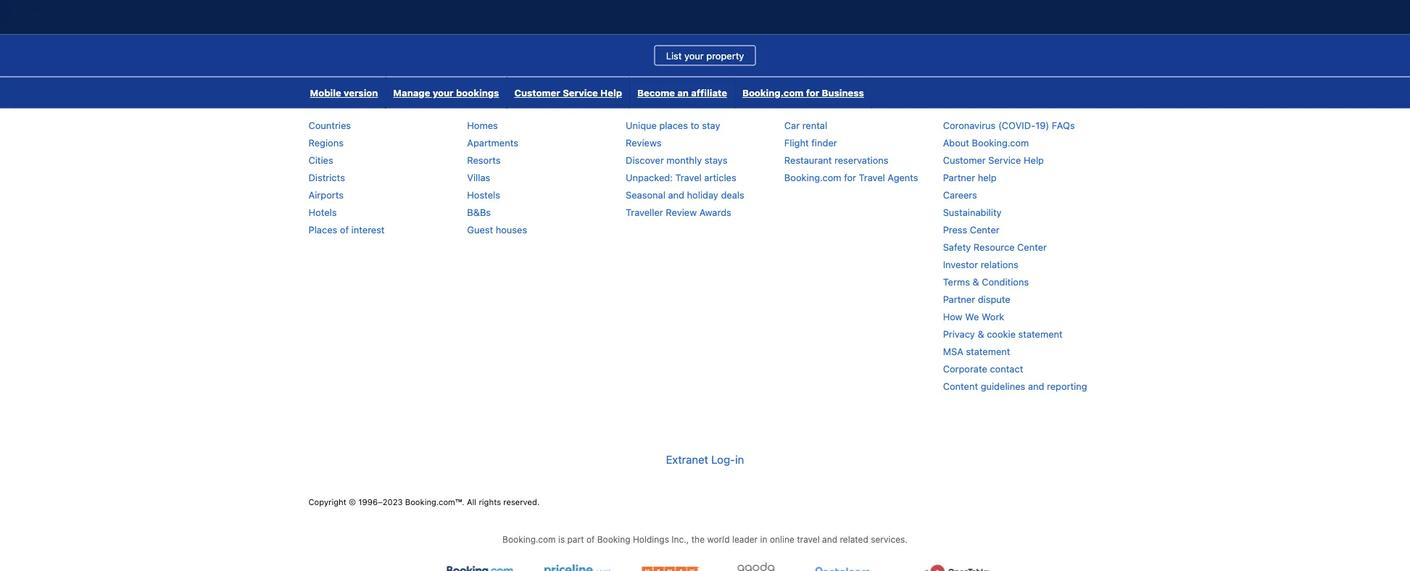 Task type: vqa. For each thing, say whether or not it's contained in the screenshot.
the bottommost that
no



Task type: locate. For each thing, give the bounding box(es) containing it.
hotels link
[[309, 207, 337, 218]]

0 vertical spatial your
[[685, 50, 704, 61]]

of
[[340, 224, 349, 235], [587, 535, 595, 545]]

booking.com inside navigation
[[743, 88, 804, 99]]

your for manage
[[433, 88, 454, 99]]

and inside unique places to stay reviews discover monthly stays unpacked: travel articles seasonal and holiday deals traveller review awards
[[668, 190, 685, 201]]

1 vertical spatial and
[[1028, 381, 1044, 392]]

2 horizontal spatial and
[[1028, 381, 1044, 392]]

booking.com up car
[[743, 88, 804, 99]]

0 horizontal spatial of
[[340, 224, 349, 235]]

unique places to stay reviews discover monthly stays unpacked: travel articles seasonal and holiday deals traveller review awards
[[626, 120, 744, 218]]

booking.com
[[743, 88, 804, 99], [972, 137, 1029, 148], [784, 172, 842, 183], [503, 535, 556, 545]]

in left online at right
[[760, 535, 768, 545]]

0 horizontal spatial and
[[668, 190, 685, 201]]

holdings
[[633, 535, 669, 545]]

statement right the cookie
[[1019, 329, 1063, 340]]

partner up 'careers' link
[[943, 172, 975, 183]]

sustainability link
[[943, 207, 1002, 218]]

0 horizontal spatial statement
[[966, 346, 1010, 357]]

navigation
[[303, 78, 872, 109]]

for
[[806, 88, 820, 99], [844, 172, 856, 183]]

of right places in the top of the page
[[340, 224, 349, 235]]

we
[[965, 311, 979, 322]]

customer service help link
[[507, 78, 629, 109], [943, 155, 1044, 166]]

1 horizontal spatial customer service help link
[[943, 155, 1044, 166]]

articles
[[704, 172, 737, 183]]

relations
[[981, 259, 1019, 270]]

safety resource center link
[[943, 242, 1047, 253]]

work
[[982, 311, 1005, 322]]

manage your bookings
[[393, 88, 499, 99]]

cities link
[[309, 155, 333, 166]]

& up msa statement link
[[978, 329, 984, 340]]

corporate
[[943, 364, 988, 375]]

0 vertical spatial service
[[563, 88, 598, 99]]

unpacked:
[[626, 172, 673, 183]]

for inside navigation
[[806, 88, 820, 99]]

houses
[[496, 224, 527, 235]]

in
[[735, 454, 744, 467], [760, 535, 768, 545]]

2 travel from the left
[[859, 172, 885, 183]]

1 horizontal spatial for
[[844, 172, 856, 183]]

for left business
[[806, 88, 820, 99]]

and up 'traveller review awards' link
[[668, 190, 685, 201]]

0 horizontal spatial center
[[970, 224, 1000, 235]]

privacy & cookie statement link
[[943, 329, 1063, 340]]

districts link
[[309, 172, 345, 183]]

reviews link
[[626, 137, 662, 148]]

service inside coronavirus (covid-19) faqs about booking.com customer service help partner help careers sustainability press center safety resource center investor relations terms & conditions partner dispute how we work privacy & cookie statement msa statement corporate contact content guidelines and reporting
[[989, 155, 1021, 166]]

booking.com for business link
[[735, 78, 871, 109]]

online
[[770, 535, 795, 545]]

(covid-
[[998, 120, 1036, 131]]

0 horizontal spatial for
[[806, 88, 820, 99]]

help inside coronavirus (covid-19) faqs about booking.com customer service help partner help careers sustainability press center safety resource center investor relations terms & conditions partner dispute how we work privacy & cookie statement msa statement corporate contact content guidelines and reporting
[[1024, 155, 1044, 166]]

investor relations link
[[943, 259, 1019, 270]]

1 vertical spatial help
[[1024, 155, 1044, 166]]

©
[[349, 498, 356, 507]]

0 vertical spatial for
[[806, 88, 820, 99]]

help down 19)
[[1024, 155, 1044, 166]]

rights
[[479, 498, 501, 507]]

0 vertical spatial customer
[[514, 88, 560, 99]]

0 horizontal spatial service
[[563, 88, 598, 99]]

1 horizontal spatial service
[[989, 155, 1021, 166]]

center up relations
[[1017, 242, 1047, 253]]

your for list
[[685, 50, 704, 61]]

airports link
[[309, 190, 344, 201]]

services.
[[871, 535, 908, 545]]

service
[[563, 88, 598, 99], [989, 155, 1021, 166]]

travel down reservations at right
[[859, 172, 885, 183]]

1 vertical spatial for
[[844, 172, 856, 183]]

become an affiliate link
[[630, 78, 735, 109]]

world
[[707, 535, 730, 545]]

booking.com down coronavirus (covid-19) faqs link
[[972, 137, 1029, 148]]

your right list
[[685, 50, 704, 61]]

restaurant reservations link
[[784, 155, 889, 166]]

0 vertical spatial help
[[600, 88, 622, 99]]

corporate contact link
[[943, 364, 1023, 375]]

statement up corporate contact "link"
[[966, 346, 1010, 357]]

1 horizontal spatial of
[[587, 535, 595, 545]]

countries link
[[309, 120, 351, 131]]

safety
[[943, 242, 971, 253]]

and right "travel" at the right bottom of page
[[822, 535, 838, 545]]

to
[[691, 120, 700, 131]]

list
[[666, 50, 682, 61]]

part
[[567, 535, 584, 545]]

customer up partner help link
[[943, 155, 986, 166]]

mobile
[[310, 88, 341, 99]]

statement
[[1019, 329, 1063, 340], [966, 346, 1010, 357]]

help left become
[[600, 88, 622, 99]]

0 vertical spatial and
[[668, 190, 685, 201]]

1 vertical spatial service
[[989, 155, 1021, 166]]

hotels
[[309, 207, 337, 218]]

terms
[[943, 277, 970, 288]]

center
[[970, 224, 1000, 235], [1017, 242, 1047, 253]]

for down reservations at right
[[844, 172, 856, 183]]

hostels
[[467, 190, 500, 201]]

agents
[[888, 172, 918, 183]]

0 vertical spatial partner
[[943, 172, 975, 183]]

flight
[[784, 137, 809, 148]]

contact
[[990, 364, 1023, 375]]

mobile version
[[310, 88, 378, 99]]

1 vertical spatial your
[[433, 88, 454, 99]]

apartments
[[467, 137, 518, 148]]

travel up "seasonal and holiday deals" link
[[675, 172, 702, 183]]

1996–2023
[[358, 498, 403, 507]]

center up resource
[[970, 224, 1000, 235]]

1 horizontal spatial customer
[[943, 155, 986, 166]]

0 horizontal spatial customer
[[514, 88, 560, 99]]

0 vertical spatial center
[[970, 224, 1000, 235]]

partner down terms
[[943, 294, 975, 305]]

awards
[[700, 207, 731, 218]]

0 vertical spatial customer service help link
[[507, 78, 629, 109]]

in right "extranet"
[[735, 454, 744, 467]]

1 horizontal spatial travel
[[859, 172, 885, 183]]

booking.com inside coronavirus (covid-19) faqs about booking.com customer service help partner help careers sustainability press center safety resource center investor relations terms & conditions partner dispute how we work privacy & cookie statement msa statement corporate contact content guidelines and reporting
[[972, 137, 1029, 148]]

1 vertical spatial center
[[1017, 242, 1047, 253]]

1 horizontal spatial help
[[1024, 155, 1044, 166]]

1 vertical spatial in
[[760, 535, 768, 545]]

0 horizontal spatial customer service help link
[[507, 78, 629, 109]]

1 vertical spatial partner
[[943, 294, 975, 305]]

1 vertical spatial &
[[978, 329, 984, 340]]

and left reporting
[[1028, 381, 1044, 392]]

1 travel from the left
[[675, 172, 702, 183]]

regions link
[[309, 137, 344, 148]]

2 partner from the top
[[943, 294, 975, 305]]

investor
[[943, 259, 978, 270]]

0 horizontal spatial your
[[433, 88, 454, 99]]

apartments link
[[467, 137, 518, 148]]

booking.com is part of booking holdings inc., the world leader in online travel and related services.
[[503, 535, 908, 545]]

is
[[558, 535, 565, 545]]

conditions
[[982, 277, 1029, 288]]

b&bs link
[[467, 207, 491, 218]]

travel inside car rental flight finder restaurant reservations booking.com for travel agents
[[859, 172, 885, 183]]

booking.com down restaurant
[[784, 172, 842, 183]]

& up partner dispute link
[[973, 277, 979, 288]]

0 vertical spatial in
[[735, 454, 744, 467]]

1 horizontal spatial and
[[822, 535, 838, 545]]

customer service help link for become an affiliate
[[507, 78, 629, 109]]

your right manage
[[433, 88, 454, 99]]

seasonal
[[626, 190, 666, 201]]

1 vertical spatial customer
[[943, 155, 986, 166]]

0 horizontal spatial travel
[[675, 172, 702, 183]]

help
[[978, 172, 997, 183]]

1 horizontal spatial your
[[685, 50, 704, 61]]

&
[[973, 277, 979, 288], [978, 329, 984, 340]]

0 vertical spatial of
[[340, 224, 349, 235]]

customer inside coronavirus (covid-19) faqs about booking.com customer service help partner help careers sustainability press center safety resource center investor relations terms & conditions partner dispute how we work privacy & cookie statement msa statement corporate contact content guidelines and reporting
[[943, 155, 986, 166]]

booking.com inside car rental flight finder restaurant reservations booking.com for travel agents
[[784, 172, 842, 183]]

1 horizontal spatial statement
[[1019, 329, 1063, 340]]

guidelines
[[981, 381, 1026, 392]]

reviews
[[626, 137, 662, 148]]

and
[[668, 190, 685, 201], [1028, 381, 1044, 392], [822, 535, 838, 545]]

inc.,
[[672, 535, 689, 545]]

opentable image
[[923, 563, 992, 571]]

customer right bookings
[[514, 88, 560, 99]]

restaurant
[[784, 155, 832, 166]]

priceline image
[[545, 563, 610, 571]]

content guidelines and reporting link
[[943, 381, 1087, 392]]

content
[[943, 381, 978, 392]]

homes
[[467, 120, 498, 131]]

stays
[[705, 155, 728, 166]]

of right part
[[587, 535, 595, 545]]

villas
[[467, 172, 490, 183]]

1 horizontal spatial center
[[1017, 242, 1047, 253]]

travel
[[797, 535, 820, 545]]

your inside navigation
[[433, 88, 454, 99]]

1 horizontal spatial in
[[760, 535, 768, 545]]

unique places to stay link
[[626, 120, 720, 131]]

resorts link
[[467, 155, 501, 166]]

1 vertical spatial customer service help link
[[943, 155, 1044, 166]]

discover
[[626, 155, 664, 166]]

car rental link
[[784, 120, 827, 131]]

customer
[[514, 88, 560, 99], [943, 155, 986, 166]]

unpacked: travel articles link
[[626, 172, 737, 183]]

your inside 'link'
[[685, 50, 704, 61]]

rental
[[802, 120, 827, 131]]



Task type: describe. For each thing, give the bounding box(es) containing it.
version
[[344, 88, 378, 99]]

manage your bookings link
[[386, 78, 506, 109]]

agoda image
[[731, 563, 781, 571]]

kayak image
[[642, 563, 699, 571]]

reserved.
[[503, 498, 540, 507]]

extranet log-in link
[[666, 442, 744, 478]]

cookie
[[987, 329, 1016, 340]]

navigation containing mobile version
[[303, 78, 872, 109]]

sustainability
[[943, 207, 1002, 218]]

2 vertical spatial and
[[822, 535, 838, 545]]

for inside car rental flight finder restaurant reservations booking.com for travel agents
[[844, 172, 856, 183]]

coronavirus (covid-19) faqs about booking.com customer service help partner help careers sustainability press center safety resource center investor relations terms & conditions partner dispute how we work privacy & cookie statement msa statement corporate contact content guidelines and reporting
[[943, 120, 1087, 392]]

and inside coronavirus (covid-19) faqs about booking.com customer service help partner help careers sustainability press center safety resource center investor relations terms & conditions partner dispute how we work privacy & cookie statement msa statement corporate contact content guidelines and reporting
[[1028, 381, 1044, 392]]

0 horizontal spatial help
[[600, 88, 622, 99]]

msa
[[943, 346, 964, 357]]

leader
[[732, 535, 758, 545]]

places
[[309, 224, 337, 235]]

become
[[637, 88, 675, 99]]

travel inside unique places to stay reviews discover monthly stays unpacked: travel articles seasonal and holiday deals traveller review awards
[[675, 172, 702, 183]]

traveller
[[626, 207, 663, 218]]

booking.com left is
[[503, 535, 556, 545]]

coronavirus
[[943, 120, 996, 131]]

19)
[[1036, 120, 1049, 131]]

privacy
[[943, 329, 975, 340]]

1 partner from the top
[[943, 172, 975, 183]]

airports
[[309, 190, 344, 201]]

customer inside navigation
[[514, 88, 560, 99]]

1 vertical spatial of
[[587, 535, 595, 545]]

property
[[706, 50, 744, 61]]

booking.com image
[[447, 563, 513, 571]]

service inside navigation
[[563, 88, 598, 99]]

bookings
[[456, 88, 499, 99]]

homes link
[[467, 120, 498, 131]]

regions
[[309, 137, 344, 148]]

0 vertical spatial &
[[973, 277, 979, 288]]

extranet log-in
[[666, 454, 744, 467]]

customer service help link for partner help
[[943, 155, 1044, 166]]

list your property
[[666, 50, 744, 61]]

how
[[943, 311, 963, 322]]

mobile version link
[[303, 78, 385, 109]]

booking.com for business
[[743, 88, 864, 99]]

seasonal and holiday deals link
[[626, 190, 744, 201]]

1 vertical spatial statement
[[966, 346, 1010, 357]]

finder
[[812, 137, 837, 148]]

affiliate
[[691, 88, 727, 99]]

of inside countries regions cities districts airports hotels places of interest
[[340, 224, 349, 235]]

homes apartments resorts villas hostels b&bs guest houses
[[467, 120, 527, 235]]

places
[[660, 120, 688, 131]]

extranet
[[666, 454, 708, 467]]

guest
[[467, 224, 493, 235]]

unique
[[626, 120, 657, 131]]

deals
[[721, 190, 744, 201]]

b&bs
[[467, 207, 491, 218]]

holiday
[[687, 190, 718, 201]]

partner help link
[[943, 172, 997, 183]]

0 horizontal spatial in
[[735, 454, 744, 467]]

districts
[[309, 172, 345, 183]]

how we work link
[[943, 311, 1005, 322]]

coronavirus (covid-19) faqs link
[[943, 120, 1075, 131]]

careers
[[943, 190, 977, 201]]

traveller review awards link
[[626, 207, 731, 218]]

log-
[[711, 454, 735, 467]]

guest houses link
[[467, 224, 527, 235]]

review
[[666, 207, 697, 218]]

flight finder link
[[784, 137, 837, 148]]

0 vertical spatial statement
[[1019, 329, 1063, 340]]

car rental flight finder restaurant reservations booking.com for travel agents
[[784, 120, 918, 183]]

business
[[822, 88, 864, 99]]

monthly
[[667, 155, 702, 166]]

careers link
[[943, 190, 977, 201]]

all
[[467, 498, 477, 507]]

the
[[692, 535, 705, 545]]

discover monthly stays link
[[626, 155, 728, 166]]

an
[[677, 88, 689, 99]]

msa statement link
[[943, 346, 1010, 357]]

rentalcars image
[[813, 563, 892, 571]]

partner dispute link
[[943, 294, 1011, 305]]

countries
[[309, 120, 351, 131]]

resource
[[974, 242, 1015, 253]]

reporting
[[1047, 381, 1087, 392]]

press
[[943, 224, 967, 235]]

reservations
[[835, 155, 889, 166]]

stay
[[702, 120, 720, 131]]

dispute
[[978, 294, 1011, 305]]

about
[[943, 137, 970, 148]]



